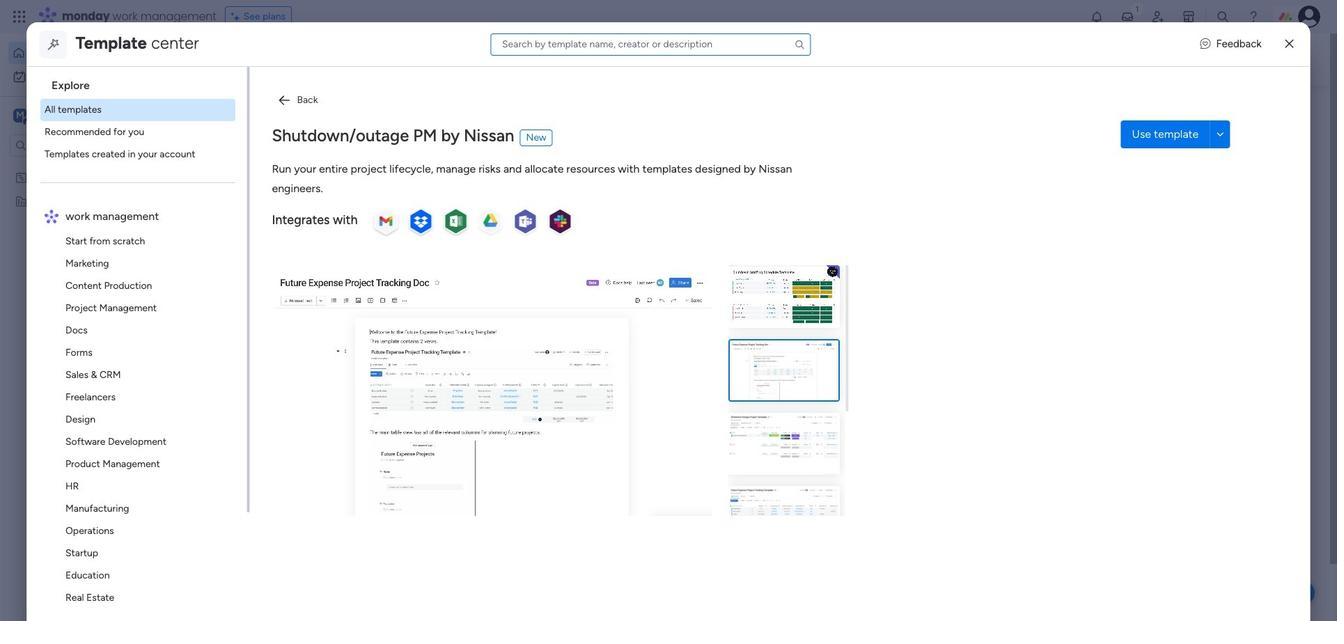 Task type: vqa. For each thing, say whether or not it's contained in the screenshot.
M
no



Task type: locate. For each thing, give the bounding box(es) containing it.
2 vertical spatial option
[[0, 165, 178, 168]]

templates image image
[[1079, 105, 1262, 201]]

search everything image
[[1216, 10, 1230, 24]]

close recently visited image
[[257, 114, 274, 130]]

invite members image
[[1152, 10, 1166, 24]]

update feed image
[[1121, 10, 1135, 24]]

component image
[[275, 276, 287, 289]]

Search by template name, creator or description search field
[[490, 33, 811, 55]]

close image
[[1286, 39, 1294, 49]]

list box
[[32, 67, 250, 621], [0, 163, 178, 401]]

help image
[[1247, 10, 1261, 24]]

search image
[[794, 39, 805, 50]]

monday marketplace image
[[1182, 10, 1196, 24]]

v2 user feedback image
[[1201, 36, 1211, 52]]

work management templates element
[[41, 231, 247, 621]]

1 element
[[398, 332, 414, 348]]

explore element
[[41, 99, 247, 166]]

1 vertical spatial option
[[8, 65, 169, 88]]

jacob simon image
[[1299, 6, 1321, 28]]

quick search results list box
[[257, 130, 1033, 315]]

heading
[[41, 67, 247, 99]]

None search field
[[490, 33, 811, 55]]

notifications image
[[1090, 10, 1104, 24]]

0 vertical spatial option
[[8, 42, 169, 64]]

option
[[8, 42, 169, 64], [8, 65, 169, 88], [0, 165, 178, 168]]



Task type: describe. For each thing, give the bounding box(es) containing it.
select product image
[[13, 10, 26, 24]]

v2 user feedback image
[[1077, 52, 1088, 67]]

v2 bolt switch image
[[1186, 52, 1194, 67]]

1 image
[[1131, 1, 1144, 16]]

Search in workspace field
[[29, 138, 116, 154]]

workspace image
[[13, 108, 27, 123]]

workspace selection element
[[13, 107, 116, 125]]

see plans image
[[231, 9, 244, 24]]



